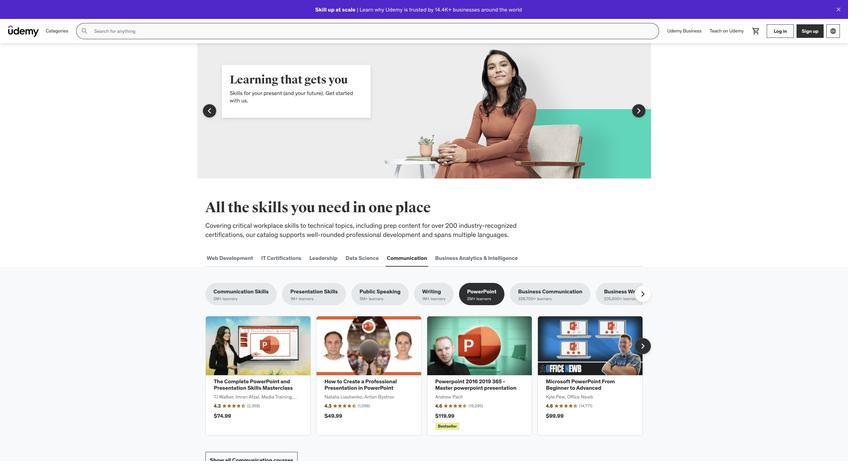 Task type: vqa. For each thing, say whether or not it's contained in the screenshot.
small image in Filter button
no



Task type: describe. For each thing, give the bounding box(es) containing it.
teach on udemy link
[[706, 23, 748, 39]]

skills inside the complete powerpoint and presentation skills masterclass
[[248, 385, 261, 392]]

leadership
[[310, 255, 338, 262]]

beginner
[[546, 385, 569, 392]]

data science
[[346, 255, 379, 262]]

powerpoint 2016 2019 365 - master powerpoint presentation link
[[435, 379, 517, 392]]

carousel element containing learning that gets you
[[197, 43, 651, 179]]

science
[[359, 255, 379, 262]]

learning that gets you skills for your present (and your future). get started with us.
[[230, 73, 353, 104]]

0 vertical spatial the
[[500, 6, 508, 13]]

technical
[[308, 222, 334, 230]]

udemy business
[[668, 28, 702, 34]]

prep
[[384, 222, 397, 230]]

to for beginner
[[570, 385, 575, 392]]

skills inside communication skills 2m+ learners
[[255, 289, 269, 295]]

skill
[[315, 6, 327, 13]]

business left teach at the top of page
[[683, 28, 702, 34]]

sign
[[802, 28, 812, 34]]

presentation skills 1m+ learners
[[290, 289, 338, 302]]

presentation inside how to create a professional presentation in powerpoint
[[325, 385, 357, 392]]

around
[[481, 6, 498, 13]]

to inside how to create a professional presentation in powerpoint
[[337, 379, 342, 385]]

2016
[[466, 379, 478, 385]]

over
[[432, 222, 444, 230]]

powerpoint inside topic filters element
[[467, 289, 497, 295]]

business for business communication 326,700+ learners
[[518, 289, 541, 295]]

covering
[[205, 222, 231, 230]]

microsoft
[[546, 379, 570, 385]]

all the skills you need in one place
[[205, 199, 431, 217]]

learners for presentation skills
[[299, 297, 314, 302]]

one
[[369, 199, 393, 217]]

business analytics & intelligence
[[435, 255, 518, 262]]

professional
[[365, 379, 397, 385]]

future).
[[307, 90, 324, 97]]

businesses
[[453, 6, 480, 13]]

365
[[492, 379, 502, 385]]

web development
[[207, 255, 253, 262]]

0 vertical spatial skills
[[252, 199, 288, 217]]

2019
[[479, 379, 491, 385]]

3m+
[[360, 297, 368, 302]]

for inside learning that gets you skills for your present (and your future). get started with us.
[[244, 90, 251, 97]]

place
[[395, 199, 431, 217]]

teach on udemy
[[710, 28, 744, 34]]

web development button
[[205, 250, 255, 267]]

the complete powerpoint and presentation skills masterclass link
[[214, 379, 293, 392]]

log in
[[774, 28, 787, 34]]

trusted
[[409, 6, 427, 13]]

development
[[383, 231, 421, 239]]

0 horizontal spatial udemy
[[386, 6, 403, 13]]

326,700+
[[518, 297, 536, 302]]

learners for communication skills
[[223, 297, 238, 302]]

you for skills
[[291, 199, 315, 217]]

14.4k+
[[435, 6, 452, 13]]

and inside covering critical workplace skills to technical topics, including prep content for over 200 industry-recognized certifications, our catalog supports well-rounded professional development and spans multiple languages.
[[422, 231, 433, 239]]

covering critical workplace skills to technical topics, including prep content for over 200 industry-recognized certifications, our catalog supports well-rounded professional development and spans multiple languages.
[[205, 222, 517, 239]]

up for sign
[[813, 28, 819, 34]]

masterclass
[[263, 385, 293, 392]]

learners inside powerpoint 2m+ learners
[[477, 297, 491, 302]]

235,600+
[[604, 297, 622, 302]]

recognized
[[485, 222, 517, 230]]

sign up
[[802, 28, 819, 34]]

leadership button
[[308, 250, 339, 267]]

scale
[[342, 6, 356, 13]]

2 your from the left
[[295, 90, 306, 97]]

learners for business communication
[[537, 297, 552, 302]]

powerpoint
[[454, 385, 483, 392]]

up for skill
[[328, 6, 335, 13]]

business analytics & intelligence button
[[434, 250, 519, 267]]

1m+ inside the writing 1m+ learners
[[422, 297, 430, 302]]

for inside covering critical workplace skills to technical topics, including prep content for over 200 industry-recognized certifications, our catalog supports well-rounded professional development and spans multiple languages.
[[422, 222, 430, 230]]

data science button
[[344, 250, 380, 267]]

all
[[205, 199, 225, 217]]

categories
[[46, 28, 68, 34]]

a
[[361, 379, 364, 385]]

supports
[[280, 231, 305, 239]]

including
[[356, 222, 382, 230]]

the complete powerpoint and presentation skills masterclass
[[214, 379, 293, 392]]

writing inside the writing 1m+ learners
[[422, 289, 441, 295]]

topic filters element
[[205, 284, 655, 306]]

in inside how to create a professional presentation in powerpoint
[[358, 385, 363, 392]]

learners for public speaking
[[369, 297, 384, 302]]

from
[[602, 379, 615, 385]]

previous image
[[204, 106, 215, 117]]

create
[[344, 379, 360, 385]]

how
[[325, 379, 336, 385]]

need
[[318, 199, 350, 217]]

how to create a professional presentation in powerpoint link
[[325, 379, 397, 392]]

shopping cart with 0 items image
[[752, 27, 760, 35]]

intelligence
[[488, 255, 518, 262]]

public
[[360, 289, 376, 295]]

multiple
[[453, 231, 476, 239]]

analytics
[[459, 255, 482, 262]]

udemy inside teach on udemy link
[[729, 28, 744, 34]]

present
[[264, 90, 282, 97]]

&
[[484, 255, 487, 262]]

get
[[326, 90, 335, 97]]

powerpoint inside microsoft powerpoint from beginner to advanced
[[572, 379, 601, 385]]



Task type: locate. For each thing, give the bounding box(es) containing it.
development
[[219, 255, 253, 262]]

0 vertical spatial carousel element
[[197, 43, 651, 179]]

started
[[336, 90, 353, 97]]

presentation inside the complete powerpoint and presentation skills masterclass
[[214, 385, 246, 392]]

0 vertical spatial in
[[783, 28, 787, 34]]

skills
[[252, 199, 288, 217], [285, 222, 299, 230]]

professional
[[346, 231, 381, 239]]

powerpoint inside the complete powerpoint and presentation skills masterclass
[[250, 379, 279, 385]]

catalog
[[257, 231, 278, 239]]

0 horizontal spatial your
[[252, 90, 262, 97]]

learning
[[230, 73, 279, 87]]

you for gets
[[329, 73, 348, 87]]

it
[[261, 255, 266, 262]]

1 horizontal spatial up
[[813, 28, 819, 34]]

1 vertical spatial skills
[[285, 222, 299, 230]]

in up 'including'
[[353, 199, 366, 217]]

-
[[503, 379, 505, 385]]

communication inside button
[[387, 255, 427, 262]]

categories button
[[42, 23, 72, 39]]

0 horizontal spatial you
[[291, 199, 315, 217]]

for
[[244, 90, 251, 97], [422, 222, 430, 230]]

teach
[[710, 28, 722, 34]]

0 vertical spatial up
[[328, 6, 335, 13]]

log in link
[[767, 24, 794, 38]]

for left over
[[422, 222, 430, 230]]

to right beginner
[[570, 385, 575, 392]]

speaking
[[377, 289, 401, 295]]

next image inside topic filters element
[[638, 289, 648, 300]]

up right sign
[[813, 28, 819, 34]]

the
[[214, 379, 223, 385]]

writing 1m+ learners
[[422, 289, 446, 302]]

skills up "supports"
[[285, 222, 299, 230]]

you inside learning that gets you skills for your present (and your future). get started with us.
[[329, 73, 348, 87]]

your
[[252, 90, 262, 97], [295, 90, 306, 97]]

sign up link
[[797, 24, 824, 38]]

certifications,
[[205, 231, 244, 239]]

that
[[281, 73, 302, 87]]

log
[[774, 28, 782, 34]]

1 your from the left
[[252, 90, 262, 97]]

skills inside presentation skills 1m+ learners
[[324, 289, 338, 295]]

2 vertical spatial in
[[358, 385, 363, 392]]

2 learners from the left
[[299, 297, 314, 302]]

business up 326,700+
[[518, 289, 541, 295]]

Search for anything text field
[[93, 25, 651, 37]]

1m+ inside presentation skills 1m+ learners
[[290, 297, 298, 302]]

2 horizontal spatial to
[[570, 385, 575, 392]]

you up the technical on the top
[[291, 199, 315, 217]]

business down spans
[[435, 255, 458, 262]]

up left at
[[328, 6, 335, 13]]

1m+
[[290, 297, 298, 302], [422, 297, 430, 302]]

at
[[336, 6, 341, 13]]

spans
[[434, 231, 451, 239]]

1 horizontal spatial communication
[[387, 255, 427, 262]]

business up 235,600+
[[604, 289, 627, 295]]

presentation
[[484, 385, 517, 392]]

0 horizontal spatial 2m+
[[214, 297, 222, 302]]

us.
[[241, 97, 248, 104]]

how to create a professional presentation in powerpoint
[[325, 379, 397, 392]]

0 horizontal spatial presentation
[[214, 385, 246, 392]]

critical
[[233, 222, 252, 230]]

0 horizontal spatial writing
[[422, 289, 441, 295]]

industry-
[[459, 222, 485, 230]]

skills inside learning that gets you skills for your present (and your future). get started with us.
[[230, 90, 243, 97]]

complete
[[224, 379, 249, 385]]

1 vertical spatial next image
[[638, 289, 648, 300]]

1 horizontal spatial 1m+
[[422, 297, 430, 302]]

business for business writing 235,600+ learners
[[604, 289, 627, 295]]

1 horizontal spatial writing
[[628, 289, 647, 295]]

for up us.
[[244, 90, 251, 97]]

gets
[[304, 73, 327, 87]]

advanced
[[576, 385, 602, 392]]

public speaking 3m+ learners
[[360, 289, 401, 302]]

5 learners from the left
[[477, 297, 491, 302]]

1 learners from the left
[[223, 297, 238, 302]]

communication inside business communication 326,700+ learners
[[542, 289, 583, 295]]

the up the critical
[[228, 199, 249, 217]]

and
[[422, 231, 433, 239], [281, 379, 290, 385]]

learners inside presentation skills 1m+ learners
[[299, 297, 314, 302]]

udemy inside udemy business link
[[668, 28, 682, 34]]

business inside business communication 326,700+ learners
[[518, 289, 541, 295]]

1 writing from the left
[[422, 289, 441, 295]]

2 horizontal spatial communication
[[542, 289, 583, 295]]

1 vertical spatial up
[[813, 28, 819, 34]]

1 horizontal spatial 2m+
[[467, 297, 476, 302]]

you
[[329, 73, 348, 87], [291, 199, 315, 217]]

it certifications
[[261, 255, 301, 262]]

next image
[[633, 106, 644, 117], [638, 289, 648, 300]]

business inside button
[[435, 255, 458, 262]]

1 horizontal spatial to
[[337, 379, 342, 385]]

business inside business writing 235,600+ learners
[[604, 289, 627, 295]]

1 2m+ from the left
[[214, 297, 222, 302]]

udemy
[[386, 6, 403, 13], [668, 28, 682, 34], [729, 28, 744, 34]]

1 vertical spatial for
[[422, 222, 430, 230]]

skills inside covering critical workplace skills to technical topics, including prep content for over 200 industry-recognized certifications, our catalog supports well-rounded professional development and spans multiple languages.
[[285, 222, 299, 230]]

(and
[[284, 90, 294, 97]]

1 vertical spatial the
[[228, 199, 249, 217]]

communication button
[[386, 250, 429, 267]]

1 horizontal spatial udemy
[[668, 28, 682, 34]]

with
[[230, 97, 240, 104]]

you up started
[[329, 73, 348, 87]]

skills up workplace
[[252, 199, 288, 217]]

the left world
[[500, 6, 508, 13]]

is
[[404, 6, 408, 13]]

1 horizontal spatial you
[[329, 73, 348, 87]]

2 2m+ from the left
[[467, 297, 476, 302]]

learners
[[223, 297, 238, 302], [299, 297, 314, 302], [369, 297, 384, 302], [431, 297, 446, 302], [477, 297, 491, 302], [537, 297, 552, 302], [623, 297, 638, 302]]

1 vertical spatial and
[[281, 379, 290, 385]]

communication inside communication skills 2m+ learners
[[214, 289, 254, 295]]

powerpoint 2m+ learners
[[467, 289, 497, 302]]

to right how
[[337, 379, 342, 385]]

workplace
[[254, 222, 283, 230]]

1 horizontal spatial the
[[500, 6, 508, 13]]

2 horizontal spatial presentation
[[325, 385, 357, 392]]

learners inside the public speaking 3m+ learners
[[369, 297, 384, 302]]

your down learning
[[252, 90, 262, 97]]

2 writing from the left
[[628, 289, 647, 295]]

skill up at scale | learn why udemy is trusted by 14.4k+ businesses around the world
[[315, 6, 522, 13]]

2m+ inside powerpoint 2m+ learners
[[467, 297, 476, 302]]

1 horizontal spatial and
[[422, 231, 433, 239]]

microsoft powerpoint from beginner to advanced link
[[546, 379, 615, 392]]

1 vertical spatial in
[[353, 199, 366, 217]]

in inside "log in" link
[[783, 28, 787, 34]]

4 learners from the left
[[431, 297, 446, 302]]

our
[[246, 231, 255, 239]]

close image
[[836, 6, 842, 13]]

2m+ inside communication skills 2m+ learners
[[214, 297, 222, 302]]

communication skills 2m+ learners
[[214, 289, 269, 302]]

2 1m+ from the left
[[422, 297, 430, 302]]

1 horizontal spatial your
[[295, 90, 306, 97]]

0 horizontal spatial communication
[[214, 289, 254, 295]]

next image inside carousel element
[[633, 106, 644, 117]]

communication for communication skills 2m+ learners
[[214, 289, 254, 295]]

0 vertical spatial you
[[329, 73, 348, 87]]

0 horizontal spatial the
[[228, 199, 249, 217]]

by
[[428, 6, 434, 13]]

powerpoint 2016 2019 365 - master powerpoint presentation
[[435, 379, 517, 392]]

data
[[346, 255, 358, 262]]

udemy business link
[[663, 23, 706, 39]]

business writing 235,600+ learners
[[604, 289, 647, 302]]

next image
[[638, 341, 648, 352]]

0 vertical spatial for
[[244, 90, 251, 97]]

why
[[375, 6, 384, 13]]

0 horizontal spatial to
[[300, 222, 306, 230]]

1 horizontal spatial presentation
[[290, 289, 323, 295]]

carousel element
[[197, 43, 651, 179], [205, 317, 651, 437]]

languages.
[[478, 231, 509, 239]]

7 learners from the left
[[623, 297, 638, 302]]

1 vertical spatial you
[[291, 199, 315, 217]]

in
[[783, 28, 787, 34], [353, 199, 366, 217], [358, 385, 363, 392]]

0 vertical spatial next image
[[633, 106, 644, 117]]

web
[[207, 255, 218, 262]]

communication
[[387, 255, 427, 262], [214, 289, 254, 295], [542, 289, 583, 295]]

learners inside business communication 326,700+ learners
[[537, 297, 552, 302]]

writing
[[422, 289, 441, 295], [628, 289, 647, 295]]

1 horizontal spatial for
[[422, 222, 430, 230]]

powerpoint inside how to create a professional presentation in powerpoint
[[364, 385, 394, 392]]

writing inside business writing 235,600+ learners
[[628, 289, 647, 295]]

business for business analytics & intelligence
[[435, 255, 458, 262]]

world
[[509, 6, 522, 13]]

learners inside the writing 1m+ learners
[[431, 297, 446, 302]]

in left the 'professional'
[[358, 385, 363, 392]]

powerpoint
[[435, 379, 465, 385]]

learners inside communication skills 2m+ learners
[[223, 297, 238, 302]]

3 learners from the left
[[369, 297, 384, 302]]

master
[[435, 385, 453, 392]]

on
[[723, 28, 728, 34]]

to up "supports"
[[300, 222, 306, 230]]

to inside covering critical workplace skills to technical topics, including prep content for over 200 industry-recognized certifications, our catalog supports well-rounded professional development and spans multiple languages.
[[300, 222, 306, 230]]

communication for communication
[[387, 255, 427, 262]]

1 1m+ from the left
[[290, 297, 298, 302]]

presentation inside presentation skills 1m+ learners
[[290, 289, 323, 295]]

udemy image
[[8, 25, 39, 37]]

0 horizontal spatial up
[[328, 6, 335, 13]]

2 horizontal spatial udemy
[[729, 28, 744, 34]]

0 vertical spatial and
[[422, 231, 433, 239]]

to for skills
[[300, 222, 306, 230]]

your right (and at top
[[295, 90, 306, 97]]

0 horizontal spatial and
[[281, 379, 290, 385]]

1 vertical spatial carousel element
[[205, 317, 651, 437]]

|
[[357, 6, 358, 13]]

certifications
[[267, 255, 301, 262]]

content
[[399, 222, 421, 230]]

choose a language image
[[830, 28, 837, 35]]

6 learners from the left
[[537, 297, 552, 302]]

up
[[328, 6, 335, 13], [813, 28, 819, 34]]

topics,
[[335, 222, 354, 230]]

to
[[300, 222, 306, 230], [337, 379, 342, 385], [570, 385, 575, 392]]

in right the log
[[783, 28, 787, 34]]

learners inside business writing 235,600+ learners
[[623, 297, 638, 302]]

learners for business writing
[[623, 297, 638, 302]]

and inside the complete powerpoint and presentation skills masterclass
[[281, 379, 290, 385]]

to inside microsoft powerpoint from beginner to advanced
[[570, 385, 575, 392]]

carousel element containing the complete powerpoint and presentation skills masterclass
[[205, 317, 651, 437]]

0 horizontal spatial for
[[244, 90, 251, 97]]

well-
[[307, 231, 321, 239]]

submit search image
[[81, 27, 89, 35]]

0 horizontal spatial 1m+
[[290, 297, 298, 302]]



